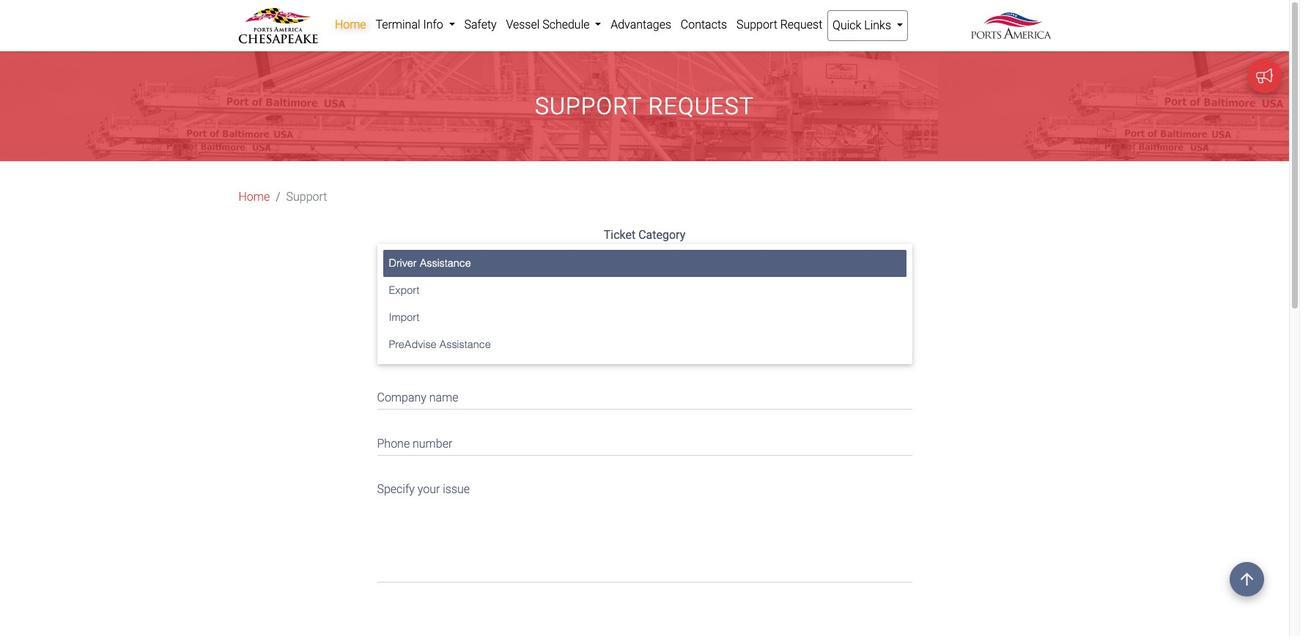 Task type: locate. For each thing, give the bounding box(es) containing it.
terminal info
[[376, 18, 446, 32]]

quick
[[833, 18, 861, 32]]

your for choose
[[419, 249, 442, 263]]

your left issue
[[418, 482, 440, 496]]

0 horizontal spatial home link
[[239, 189, 270, 206]]

company
[[377, 391, 426, 405]]

0 horizontal spatial name
[[398, 345, 427, 359]]

support
[[736, 18, 777, 32], [535, 92, 642, 120], [286, 190, 327, 204]]

1 vertical spatial support
[[535, 92, 642, 120]]

1 vertical spatial name
[[429, 391, 458, 405]]

0 vertical spatial your
[[419, 249, 442, 263]]

vessel
[[506, 18, 540, 32]]

assistance right preadvise
[[439, 339, 491, 351]]

issue
[[443, 482, 470, 496]]

0 vertical spatial request
[[780, 18, 823, 32]]

name right company
[[429, 391, 458, 405]]

support request link
[[732, 10, 827, 40]]

ticket
[[604, 228, 636, 242]]

go to top image
[[1230, 562, 1264, 596]]

home link
[[330, 10, 371, 40], [239, 189, 270, 206]]

0 horizontal spatial support
[[286, 190, 327, 204]]

1 horizontal spatial home
[[335, 18, 366, 32]]

terminal info link
[[371, 10, 460, 40]]

0 horizontal spatial request
[[648, 92, 754, 120]]

1 vertical spatial home
[[239, 190, 270, 204]]

Full name text field
[[377, 336, 912, 364]]

2 horizontal spatial support
[[736, 18, 777, 32]]

Specify your issue text field
[[377, 473, 912, 582]]

choose
[[377, 249, 416, 263]]

category
[[638, 228, 685, 242]]

E-mail email field
[[377, 290, 912, 318]]

driver assistance
[[389, 258, 471, 269]]

your right driver at the top
[[419, 249, 442, 263]]

name for full name
[[398, 345, 427, 359]]

1 vertical spatial your
[[418, 482, 440, 496]]

phone
[[377, 436, 410, 450]]

0 vertical spatial assistance
[[420, 258, 471, 269]]

support request
[[736, 18, 823, 32], [535, 92, 754, 120]]

assistance
[[420, 258, 471, 269], [439, 339, 491, 351]]

home
[[335, 18, 366, 32], [239, 190, 270, 204]]

choose your option
[[377, 249, 477, 263]]

company name
[[377, 391, 458, 405]]

e-mail
[[377, 299, 409, 313]]

0 vertical spatial home link
[[330, 10, 371, 40]]

your
[[419, 249, 442, 263], [418, 482, 440, 496]]

0 vertical spatial name
[[398, 345, 427, 359]]

preadvise assistance
[[389, 339, 491, 351]]

1 vertical spatial assistance
[[439, 339, 491, 351]]

quick links link
[[827, 10, 908, 41]]

1 vertical spatial support request
[[535, 92, 754, 120]]

1 vertical spatial request
[[648, 92, 754, 120]]

2 vertical spatial support
[[286, 190, 327, 204]]

0 vertical spatial home
[[335, 18, 366, 32]]

1 horizontal spatial support
[[535, 92, 642, 120]]

Company name text field
[[377, 382, 912, 410]]

quick links
[[833, 18, 894, 32]]

name right 'full'
[[398, 345, 427, 359]]

name
[[398, 345, 427, 359], [429, 391, 458, 405]]

ticket category
[[604, 228, 685, 242]]

1 horizontal spatial home link
[[330, 10, 371, 40]]

specify
[[377, 482, 415, 496]]

1 horizontal spatial request
[[780, 18, 823, 32]]

assistance right driver at the top
[[420, 258, 471, 269]]

info
[[423, 18, 443, 32]]

request
[[780, 18, 823, 32], [648, 92, 754, 120]]

phone number
[[377, 436, 452, 450]]

schedule
[[542, 18, 590, 32]]

1 horizontal spatial name
[[429, 391, 458, 405]]

name for company name
[[429, 391, 458, 405]]



Task type: describe. For each thing, give the bounding box(es) containing it.
advantages link
[[606, 10, 676, 40]]

e-
[[377, 299, 387, 313]]

vessel schedule link
[[501, 10, 606, 40]]

safety link
[[460, 10, 501, 40]]

full name
[[377, 345, 427, 359]]

0 vertical spatial support
[[736, 18, 777, 32]]

contacts link
[[676, 10, 732, 40]]

assistance for driver assistance
[[420, 258, 471, 269]]

links
[[864, 18, 891, 32]]

0 vertical spatial support request
[[736, 18, 823, 32]]

contacts
[[681, 18, 727, 32]]

your for specify
[[418, 482, 440, 496]]

0 horizontal spatial home
[[239, 190, 270, 204]]

specify your issue
[[377, 482, 470, 496]]

Phone number text field
[[377, 427, 912, 456]]

advantages
[[611, 18, 671, 32]]

mail
[[387, 299, 409, 313]]

vessel schedule
[[506, 18, 592, 32]]

terminal
[[376, 18, 420, 32]]

preadvise
[[389, 339, 436, 351]]

export
[[389, 285, 419, 296]]

1 vertical spatial home link
[[239, 189, 270, 206]]

assistance for preadvise assistance
[[439, 339, 491, 351]]

full
[[377, 345, 395, 359]]

driver
[[389, 258, 417, 269]]

number
[[413, 436, 452, 450]]

safety
[[464, 18, 497, 32]]

Attach up to three(3) .jpg, .png or .pdf files. No duplicates allowed. text field
[[501, 635, 915, 636]]

option
[[444, 249, 477, 263]]

import
[[389, 312, 419, 323]]



Task type: vqa. For each thing, say whether or not it's contained in the screenshot.
the Limit to 50
no



